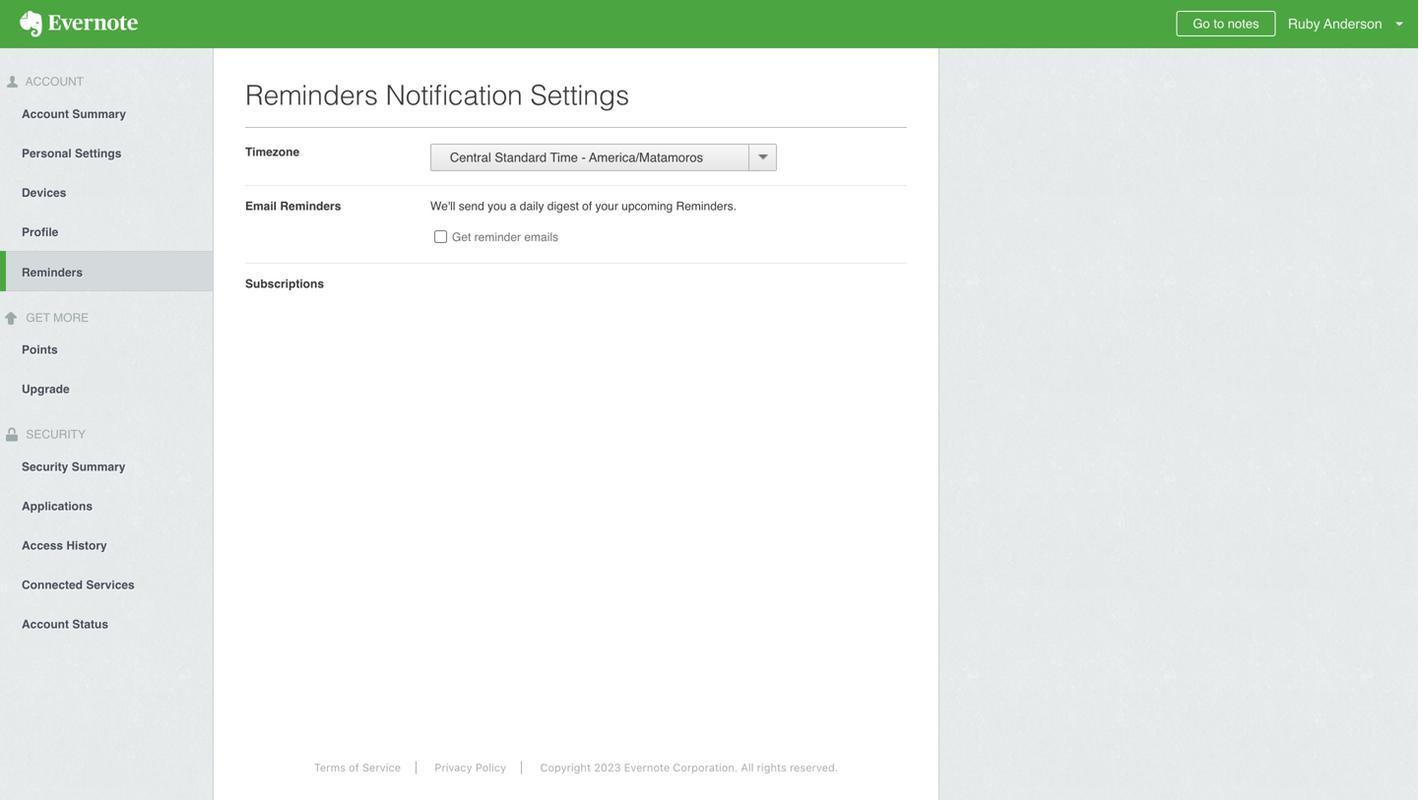 Task type: locate. For each thing, give the bounding box(es) containing it.
applications
[[22, 500, 93, 514]]

connected services link
[[0, 565, 213, 604]]

get reminder emails
[[452, 231, 559, 244]]

0 horizontal spatial settings
[[75, 147, 122, 160]]

go to notes link
[[1177, 11, 1276, 36]]

send
[[459, 199, 484, 213]]

0 vertical spatial account
[[23, 75, 84, 89]]

access
[[22, 539, 63, 553]]

upgrade
[[22, 383, 70, 397]]

0 vertical spatial security
[[23, 428, 86, 442]]

america/matamoros
[[589, 150, 703, 165]]

1 vertical spatial summary
[[72, 460, 125, 474]]

2023
[[594, 762, 621, 775]]

0 vertical spatial settings
[[530, 80, 630, 111]]

0 horizontal spatial of
[[349, 762, 359, 775]]

corporation.
[[673, 762, 738, 775]]

security for security summary
[[22, 460, 68, 474]]

reminders for reminders notification settings
[[245, 80, 378, 111]]

1 vertical spatial security
[[22, 460, 68, 474]]

personal settings
[[22, 147, 122, 160]]

rights
[[757, 762, 787, 775]]

1 vertical spatial account
[[22, 107, 69, 121]]

notification
[[386, 80, 523, 111]]

0 horizontal spatial get
[[26, 311, 50, 325]]

of left your
[[582, 199, 592, 213]]

copyright 2023 evernote corporation. all rights reserved.
[[540, 762, 839, 775]]

account
[[23, 75, 84, 89], [22, 107, 69, 121], [22, 618, 69, 632]]

account for account status
[[22, 618, 69, 632]]

summary up applications link
[[72, 460, 125, 474]]

account down connected
[[22, 618, 69, 632]]

1 horizontal spatial of
[[582, 199, 592, 213]]

1 horizontal spatial get
[[452, 231, 471, 244]]

devices link
[[0, 172, 213, 212]]

more
[[53, 311, 89, 325]]

account inside "link"
[[22, 618, 69, 632]]

1 vertical spatial settings
[[75, 147, 122, 160]]

0 vertical spatial of
[[582, 199, 592, 213]]

Get reminder emails checkbox
[[434, 231, 447, 243]]

reminders up timezone
[[245, 80, 378, 111]]

reminders right the email on the top left of the page
[[280, 199, 341, 213]]

0 vertical spatial reminders
[[245, 80, 378, 111]]

reminders down profile
[[22, 266, 83, 280]]

settings
[[530, 80, 630, 111], [75, 147, 122, 160]]

2 vertical spatial account
[[22, 618, 69, 632]]

security
[[23, 428, 86, 442], [22, 460, 68, 474]]

digest
[[548, 199, 579, 213]]

account summary
[[22, 107, 126, 121]]

security up security summary
[[23, 428, 86, 442]]

of
[[582, 199, 592, 213], [349, 762, 359, 775]]

0 vertical spatial summary
[[72, 107, 126, 121]]

central
[[450, 150, 491, 165]]

settings up devices link at the left top of page
[[75, 147, 122, 160]]

summary
[[72, 107, 126, 121], [72, 460, 125, 474]]

1 horizontal spatial settings
[[530, 80, 630, 111]]

summary up personal settings link
[[72, 107, 126, 121]]

reminders
[[245, 80, 378, 111], [280, 199, 341, 213], [22, 266, 83, 280]]

get for get reminder emails
[[452, 231, 471, 244]]

get more
[[23, 311, 89, 325]]

profile link
[[0, 212, 213, 251]]

account up personal
[[22, 107, 69, 121]]

security up applications
[[22, 460, 68, 474]]

ruby anderson link
[[1284, 0, 1419, 48]]

settings up -
[[530, 80, 630, 111]]

1 vertical spatial get
[[26, 311, 50, 325]]

account up account summary
[[23, 75, 84, 89]]

go to notes
[[1193, 16, 1260, 31]]

get right get reminder emails option
[[452, 231, 471, 244]]

email
[[245, 199, 277, 213]]

get up "points"
[[26, 311, 50, 325]]

security for security
[[23, 428, 86, 442]]

0 vertical spatial get
[[452, 231, 471, 244]]

2 vertical spatial reminders
[[22, 266, 83, 280]]

of right terms
[[349, 762, 359, 775]]

get
[[452, 231, 471, 244], [26, 311, 50, 325]]

account status
[[22, 618, 108, 632]]

daily
[[520, 199, 544, 213]]

account status link
[[0, 604, 213, 644]]

status
[[72, 618, 108, 632]]



Task type: vqa. For each thing, say whether or not it's contained in the screenshot.
Add a reminder icon at bottom
no



Task type: describe. For each thing, give the bounding box(es) containing it.
profile
[[22, 225, 58, 239]]

all
[[741, 762, 754, 775]]

services
[[86, 579, 135, 592]]

we'll
[[431, 199, 456, 213]]

privacy
[[435, 762, 473, 775]]

timezone
[[245, 145, 300, 159]]

points link
[[0, 330, 213, 369]]

notes
[[1228, 16, 1260, 31]]

access history
[[22, 539, 107, 553]]

privacy policy link
[[420, 762, 522, 775]]

reserved.
[[790, 762, 839, 775]]

reminders notification settings
[[245, 80, 630, 111]]

a
[[510, 199, 517, 213]]

personal
[[22, 147, 72, 160]]

ruby
[[1289, 16, 1321, 32]]

reminders for reminders link
[[22, 266, 83, 280]]

connected
[[22, 579, 83, 592]]

account summary link
[[0, 93, 213, 133]]

history
[[66, 539, 107, 553]]

central standard time - america/matamoros
[[439, 150, 703, 165]]

summary for security summary
[[72, 460, 125, 474]]

your
[[596, 199, 619, 213]]

evernote
[[624, 762, 670, 775]]

1 vertical spatial reminders
[[280, 199, 341, 213]]

connected services
[[22, 579, 135, 592]]

privacy policy
[[435, 762, 507, 775]]

subscriptions
[[245, 277, 324, 291]]

terms
[[314, 762, 346, 775]]

emails
[[524, 231, 559, 244]]

reminder
[[475, 231, 521, 244]]

upcoming
[[622, 199, 673, 213]]

time
[[550, 150, 578, 165]]

service
[[362, 762, 401, 775]]

security summary link
[[0, 447, 213, 486]]

-
[[582, 150, 586, 165]]

account for account summary
[[22, 107, 69, 121]]

1 vertical spatial of
[[349, 762, 359, 775]]

points
[[22, 343, 58, 357]]

copyright
[[540, 762, 591, 775]]

security summary
[[22, 460, 125, 474]]

applications link
[[0, 486, 213, 525]]

policy
[[476, 762, 507, 775]]

standard
[[495, 150, 547, 165]]

summary for account summary
[[72, 107, 126, 121]]

terms of service
[[314, 762, 401, 775]]

terms of service link
[[299, 762, 417, 775]]

to
[[1214, 16, 1225, 31]]

devices
[[22, 186, 66, 200]]

we'll send you a daily digest of your upcoming reminders.
[[431, 199, 737, 213]]

get for get more
[[26, 311, 50, 325]]

email reminders
[[245, 199, 341, 213]]

you
[[488, 199, 507, 213]]

account for account
[[23, 75, 84, 89]]

anderson
[[1324, 16, 1383, 32]]

reminders.
[[676, 199, 737, 213]]

access history link
[[0, 525, 213, 565]]

upgrade link
[[0, 369, 213, 408]]

ruby anderson
[[1289, 16, 1383, 32]]

personal settings link
[[0, 133, 213, 172]]

go
[[1193, 16, 1210, 31]]

evernote link
[[0, 0, 158, 48]]

reminders link
[[6, 251, 213, 291]]

evernote image
[[0, 11, 158, 37]]



